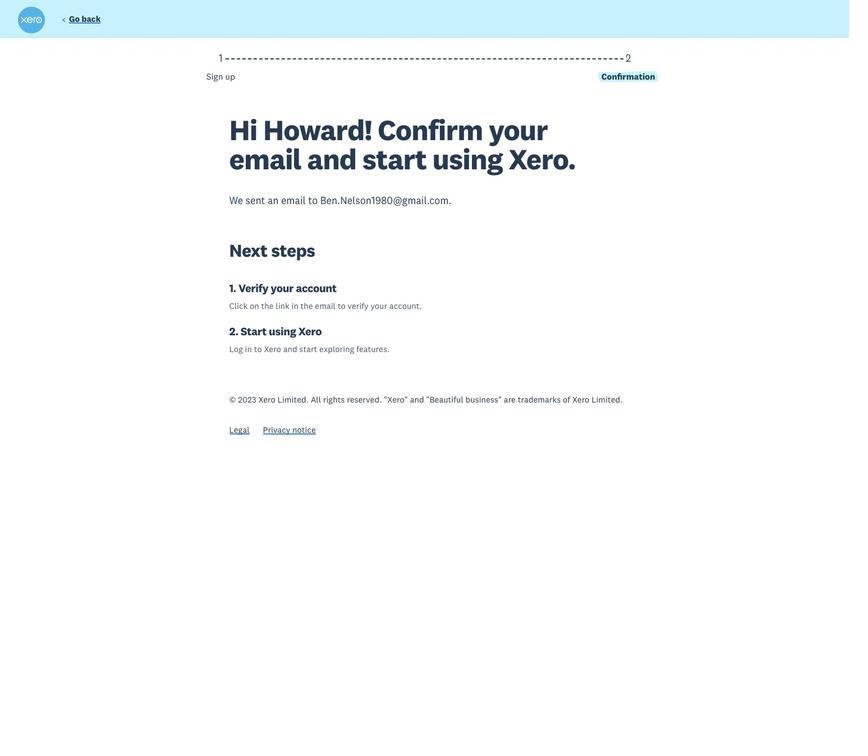 Task type: describe. For each thing, give the bounding box(es) containing it.
next steps
[[229, 240, 315, 262]]

1 vertical spatial using
[[269, 324, 296, 338]]

2 vertical spatial and
[[410, 395, 424, 405]]

confirm
[[378, 112, 483, 148]]

2 horizontal spatial to
[[338, 301, 346, 311]]

on
[[250, 301, 259, 311]]

1. verify your account
[[229, 281, 337, 295]]

back
[[82, 13, 101, 24]]

legal
[[229, 425, 250, 436]]

your inside hi howard! confirm your email and start using xero.
[[489, 112, 548, 148]]

are
[[504, 395, 516, 405]]

account.
[[390, 301, 422, 311]]

1 vertical spatial start
[[299, 344, 317, 355]]

hi howard! confirm your email and start using xero.
[[229, 112, 576, 177]]

confirmation
[[602, 71, 655, 82]]

2.
[[229, 324, 238, 338]]

2 the from the left
[[301, 301, 313, 311]]

steps group
[[17, 51, 832, 116]]

2 vertical spatial email
[[315, 301, 336, 311]]

and inside hi howard! confirm your email and start using xero.
[[307, 141, 357, 177]]

xero homepage image
[[18, 7, 45, 34]]

click
[[229, 301, 248, 311]]

sent
[[246, 194, 265, 207]]

go back
[[69, 13, 101, 24]]

2
[[626, 51, 631, 64]]

ben.nelson1980@gmail.com.
[[320, 194, 452, 207]]

xero right of at the bottom right of page
[[573, 395, 590, 405]]

©
[[229, 395, 236, 405]]

log in to xero and start exploring features.
[[229, 344, 390, 355]]

we sent an email to ben.nelson1980@gmail.com.
[[229, 194, 452, 207]]

log
[[229, 344, 243, 355]]

2 limited. from the left
[[592, 395, 623, 405]]

0 vertical spatial to
[[308, 194, 318, 207]]

xero.
[[509, 141, 576, 177]]

reserved.
[[347, 395, 382, 405]]

hi
[[229, 112, 257, 148]]

we
[[229, 194, 243, 207]]

verify
[[239, 281, 268, 295]]

start
[[241, 324, 267, 338]]

next
[[229, 240, 268, 262]]

0 vertical spatial in
[[292, 301, 299, 311]]

features.
[[357, 344, 390, 355]]

privacy
[[263, 425, 290, 436]]

all
[[311, 395, 321, 405]]

1 vertical spatial in
[[245, 344, 252, 355]]

sign
[[206, 71, 223, 82]]

1 horizontal spatial your
[[371, 301, 387, 311]]

2 vertical spatial to
[[254, 344, 262, 355]]



Task type: locate. For each thing, give the bounding box(es) containing it.
your
[[489, 112, 548, 148], [271, 281, 294, 295], [371, 301, 387, 311]]

0 horizontal spatial your
[[271, 281, 294, 295]]

the
[[261, 301, 274, 311], [301, 301, 313, 311]]

"xero"
[[384, 395, 408, 405]]

limited. left all
[[278, 395, 309, 405]]

up
[[225, 71, 235, 82]]

the down "account"
[[301, 301, 313, 311]]

1 horizontal spatial to
[[308, 194, 318, 207]]

start left exploring
[[299, 344, 317, 355]]

email inside hi howard! confirm your email and start using xero.
[[229, 141, 301, 177]]

to down start
[[254, 344, 262, 355]]

of
[[563, 395, 570, 405]]

0 horizontal spatial start
[[299, 344, 317, 355]]

in
[[292, 301, 299, 311], [245, 344, 252, 355]]

start inside hi howard! confirm your email and start using xero.
[[362, 141, 427, 177]]

link
[[276, 301, 290, 311]]

in right log
[[245, 344, 252, 355]]

privacy notice
[[263, 425, 316, 436]]

verify
[[348, 301, 369, 311]]

and up we sent an email to ben.nelson1980@gmail.com.
[[307, 141, 357, 177]]

0 horizontal spatial to
[[254, 344, 262, 355]]

0 vertical spatial using
[[433, 141, 503, 177]]

in right link
[[292, 301, 299, 311]]

go back button
[[61, 13, 101, 26]]

0 vertical spatial email
[[229, 141, 301, 177]]

the right on
[[261, 301, 274, 311]]

1 horizontal spatial the
[[301, 301, 313, 311]]

email down "account"
[[315, 301, 336, 311]]

trademarks
[[518, 395, 561, 405]]

sign up
[[206, 71, 235, 82]]

and down 2. start using xero
[[283, 344, 297, 355]]

2 horizontal spatial and
[[410, 395, 424, 405]]

go
[[69, 13, 80, 24]]

hi howard! confirm your email and start using xero. region
[[17, 51, 832, 355]]

start up ben.nelson1980@gmail.com.
[[362, 141, 427, 177]]

1 limited. from the left
[[278, 395, 309, 405]]

steps
[[271, 240, 315, 262]]

account
[[296, 281, 337, 295]]

0 horizontal spatial using
[[269, 324, 296, 338]]

"beautiful
[[426, 395, 464, 405]]

1 horizontal spatial and
[[307, 141, 357, 177]]

xero right 2023
[[258, 395, 276, 405]]

© 2023 xero limited. all rights reserved. "xero" and "beautiful business" are trademarks of xero limited.
[[229, 395, 623, 405]]

0 horizontal spatial in
[[245, 344, 252, 355]]

1 horizontal spatial start
[[362, 141, 427, 177]]

click on the link in the email to verify your account.
[[229, 301, 422, 311]]

and right "xero"
[[410, 395, 424, 405]]

1 the from the left
[[261, 301, 274, 311]]

1 horizontal spatial in
[[292, 301, 299, 311]]

1 vertical spatial to
[[338, 301, 346, 311]]

to
[[308, 194, 318, 207], [338, 301, 346, 311], [254, 344, 262, 355]]

1 horizontal spatial limited.
[[592, 395, 623, 405]]

howard!
[[263, 112, 372, 148]]

email right an
[[281, 194, 306, 207]]

to left verify
[[338, 301, 346, 311]]

limited.
[[278, 395, 309, 405], [592, 395, 623, 405]]

xero up log in to xero and start exploring features.
[[298, 324, 322, 338]]

using inside hi howard! confirm your email and start using xero.
[[433, 141, 503, 177]]

and
[[307, 141, 357, 177], [283, 344, 297, 355], [410, 395, 424, 405]]

0 vertical spatial start
[[362, 141, 427, 177]]

0 vertical spatial your
[[489, 112, 548, 148]]

2 vertical spatial your
[[371, 301, 387, 311]]

xero
[[298, 324, 322, 338], [264, 344, 281, 355], [258, 395, 276, 405], [573, 395, 590, 405]]

0 horizontal spatial the
[[261, 301, 274, 311]]

notice
[[293, 425, 316, 436]]

2 horizontal spatial your
[[489, 112, 548, 148]]

legal link
[[229, 425, 250, 438]]

1.
[[229, 281, 236, 295]]

1 vertical spatial and
[[283, 344, 297, 355]]

exploring
[[319, 344, 354, 355]]

1 vertical spatial email
[[281, 194, 306, 207]]

0 horizontal spatial limited.
[[278, 395, 309, 405]]

1 horizontal spatial using
[[433, 141, 503, 177]]

using
[[433, 141, 503, 177], [269, 324, 296, 338]]

business"
[[466, 395, 502, 405]]

xero down 2. start using xero
[[264, 344, 281, 355]]

to right an
[[308, 194, 318, 207]]

0 vertical spatial and
[[307, 141, 357, 177]]

limited. right of at the bottom right of page
[[592, 395, 623, 405]]

1 vertical spatial your
[[271, 281, 294, 295]]

email up an
[[229, 141, 301, 177]]

email
[[229, 141, 301, 177], [281, 194, 306, 207], [315, 301, 336, 311]]

0 horizontal spatial and
[[283, 344, 297, 355]]

2. start using xero
[[229, 324, 322, 338]]

rights
[[323, 395, 345, 405]]

privacy notice link
[[263, 425, 316, 438]]

an
[[268, 194, 279, 207]]

2023
[[238, 395, 256, 405]]

start
[[362, 141, 427, 177], [299, 344, 317, 355]]

1
[[219, 51, 223, 64]]



Task type: vqa. For each thing, say whether or not it's contained in the screenshot.
the Payroll with Gusto button
no



